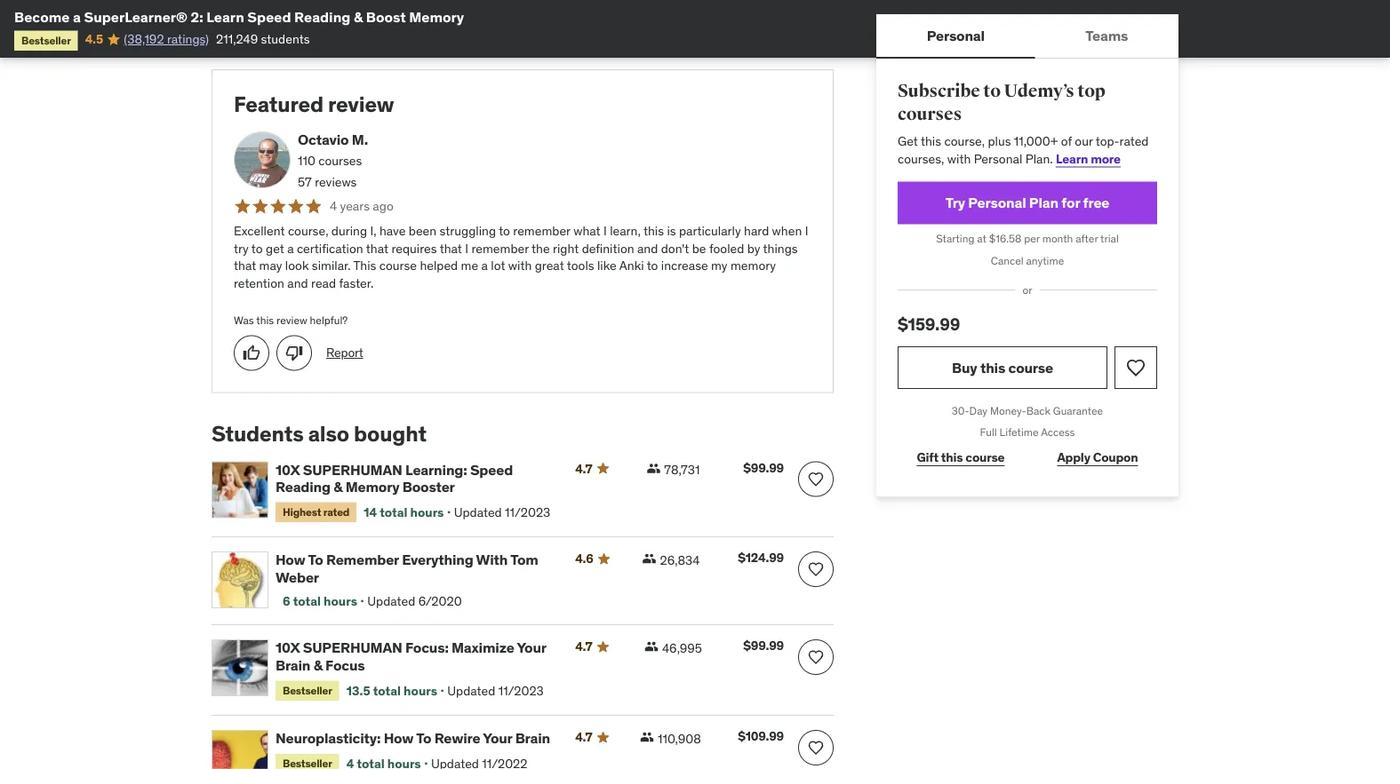 Task type: describe. For each thing, give the bounding box(es) containing it.
learn,
[[610, 223, 641, 239]]

with
[[476, 551, 508, 569]]

years
[[340, 198, 370, 214]]

get
[[266, 240, 284, 256]]

to inside subscribe to udemy's top courses
[[983, 80, 1001, 102]]

for
[[1061, 194, 1080, 212]]

0 vertical spatial &
[[354, 8, 363, 26]]

6 total hours
[[283, 594, 357, 610]]

0 vertical spatial remember
[[513, 223, 570, 239]]

personal inside "link"
[[968, 194, 1026, 212]]

was
[[234, 314, 254, 328]]

apply coupon
[[1057, 450, 1138, 466]]

maximize
[[452, 639, 514, 657]]

78,731
[[664, 462, 700, 478]]

access
[[1041, 426, 1075, 440]]

1 horizontal spatial to
[[416, 730, 431, 748]]

gift this course link
[[898, 440, 1024, 476]]

show
[[212, 15, 244, 31]]

1 vertical spatial total
[[293, 594, 321, 610]]

courses inside subscribe to udemy's top courses
[[898, 103, 962, 125]]

superhuman for &
[[303, 639, 402, 657]]

focus:
[[405, 639, 449, 657]]

students also bought
[[212, 421, 427, 448]]

to up lot
[[499, 223, 510, 239]]

$109.99
[[738, 729, 784, 745]]

full
[[980, 426, 997, 440]]

try personal plan for free link
[[898, 182, 1157, 224]]

day
[[969, 404, 988, 418]]

featured review
[[234, 91, 394, 117]]

ratings)
[[167, 31, 209, 47]]

become
[[14, 8, 70, 26]]

110,908
[[658, 731, 701, 747]]

subscribe to udemy's top courses
[[898, 80, 1105, 125]]

6
[[283, 594, 290, 610]]

$159.99
[[898, 313, 960, 335]]

report
[[326, 345, 363, 361]]

30-
[[952, 404, 969, 418]]

30-day money-back guarantee full lifetime access
[[952, 404, 1103, 440]]

faster.
[[339, 275, 374, 291]]

my
[[711, 258, 728, 274]]

learning:
[[405, 461, 467, 479]]

course inside excellent course, during i, have been struggling to remember what i learn, this is particularly hard when i try to get a certification that requires that i remember the right definition and don't be fooled by things that may look similar. this course helped me a lot with great tools like anki to increase my memory retention and read faster.
[[379, 258, 417, 274]]

money-
[[990, 404, 1026, 418]]

may
[[259, 258, 282, 274]]

things
[[763, 240, 798, 256]]

buy this course button
[[898, 347, 1107, 389]]

try
[[234, 240, 249, 256]]

10x for 10x superhuman learning: speed reading & memory booster
[[276, 461, 300, 479]]

month
[[1042, 232, 1073, 246]]

211,249 students
[[216, 31, 310, 47]]

46,995
[[662, 640, 702, 656]]

at
[[977, 232, 986, 246]]

been
[[409, 223, 437, 239]]

anki
[[619, 258, 644, 274]]

10x superhuman focus: maximize your brain & focus
[[276, 639, 546, 674]]

0 horizontal spatial a
[[73, 8, 81, 26]]

1 vertical spatial hours
[[324, 594, 357, 610]]

octavio mejía image
[[234, 132, 291, 188]]

1 vertical spatial and
[[287, 275, 308, 291]]

$99.99 for 10x superhuman learning: speed reading & memory booster
[[743, 460, 784, 476]]

0 horizontal spatial review
[[276, 314, 307, 328]]

also
[[308, 421, 349, 448]]

10x superhuman focus: maximize your brain & focus link
[[276, 639, 554, 674]]

mark as unhelpful image
[[285, 344, 303, 362]]

neuroplasticity:
[[276, 730, 381, 748]]

memory
[[731, 258, 776, 274]]

course, inside excellent course, during i, have been struggling to remember what i learn, this is particularly hard when i try to get a certification that requires that i remember the right definition and don't be fooled by things that may look similar. this course helped me a lot with great tools like anki to increase my memory retention and read faster.
[[288, 223, 328, 239]]

gift this course
[[917, 450, 1005, 466]]

personal inside button
[[927, 26, 985, 44]]

like
[[597, 258, 617, 274]]

lot
[[491, 258, 505, 274]]

courses,
[[898, 151, 944, 167]]

0 vertical spatial reading
[[294, 8, 351, 26]]

subscribe
[[898, 80, 980, 102]]

trial
[[1100, 232, 1119, 246]]

this for was this review helpful?
[[256, 314, 274, 328]]

the
[[531, 240, 550, 256]]

110
[[298, 153, 315, 169]]

during
[[331, 223, 367, 239]]

guarantee
[[1053, 404, 1103, 418]]

updated for learning:
[[454, 504, 502, 520]]

when
[[772, 223, 802, 239]]

updated for focus:
[[447, 683, 495, 699]]

personal button
[[876, 14, 1035, 57]]

of
[[1061, 133, 1072, 149]]

particularly
[[679, 223, 741, 239]]

hours for focus
[[404, 683, 437, 699]]

after
[[1076, 232, 1098, 246]]

cancel
[[991, 254, 1024, 268]]

wishlist image for 10x superhuman focus: maximize your brain & focus
[[807, 649, 825, 667]]

1 vertical spatial learn
[[1056, 151, 1088, 167]]

0 horizontal spatial learn
[[206, 8, 244, 26]]

neuroplasticity: how to rewire your brain
[[276, 730, 550, 748]]

0 horizontal spatial rated
[[323, 505, 349, 519]]

your for maximize
[[517, 639, 546, 657]]

xsmall image for 10x superhuman focus: maximize your brain & focus
[[644, 640, 659, 654]]

0 horizontal spatial i
[[465, 240, 468, 256]]

57
[[298, 174, 312, 190]]

have
[[379, 223, 406, 239]]

1 horizontal spatial and
[[637, 240, 658, 256]]

i,
[[370, 223, 376, 239]]

to right anki
[[647, 258, 658, 274]]

definition
[[582, 240, 634, 256]]

speed inside the 10x superhuman learning: speed reading & memory booster
[[470, 461, 513, 479]]

updated 11/2023 for maximize
[[447, 683, 544, 699]]

fooled
[[709, 240, 744, 256]]

10x for 10x superhuman focus: maximize your brain & focus
[[276, 639, 300, 657]]

retention
[[234, 275, 284, 291]]

this for gift this course
[[941, 450, 963, 466]]

students
[[261, 31, 310, 47]]

11/2023 for 10x superhuman learning: speed reading & memory booster
[[505, 504, 550, 520]]

boost
[[366, 8, 406, 26]]

plan
[[1029, 194, 1058, 212]]

per
[[1024, 232, 1040, 246]]

students
[[212, 421, 304, 448]]

xsmall image for 10x superhuman learning: speed reading & memory booster
[[646, 462, 661, 476]]



Task type: locate. For each thing, give the bounding box(es) containing it.
teams
[[1086, 26, 1128, 44]]

2 vertical spatial xsmall image
[[640, 730, 654, 745]]

xsmall image left 46,995
[[644, 640, 659, 654]]

this left is
[[643, 223, 664, 239]]

2 vertical spatial total
[[373, 683, 401, 699]]

hours down remember
[[324, 594, 357, 610]]

0 vertical spatial xsmall image
[[273, 16, 288, 30]]

with inside excellent course, during i, have been struggling to remember what i learn, this is particularly hard when i try to get a certification that requires that i remember the right definition and don't be fooled by things that may look similar. this course helped me a lot with great tools like anki to increase my memory retention and read faster.
[[508, 258, 532, 274]]

$16.58
[[989, 232, 1022, 246]]

10x down 6 at the bottom left of page
[[276, 639, 300, 657]]

booster
[[402, 478, 455, 496]]

11/2023 for 10x superhuman focus: maximize your brain & focus
[[498, 683, 544, 699]]

1 vertical spatial your
[[483, 730, 512, 748]]

0 horizontal spatial memory
[[345, 478, 399, 496]]

1 vertical spatial reading
[[276, 478, 331, 496]]

0 vertical spatial 11/2023
[[505, 504, 550, 520]]

hard
[[744, 223, 769, 239]]

personal up $16.58 at the right top of the page
[[968, 194, 1026, 212]]

brain right rewire
[[515, 730, 550, 748]]

14 total hours
[[364, 504, 444, 520]]

learn up the 211,249 at the top
[[206, 8, 244, 26]]

1 vertical spatial with
[[508, 258, 532, 274]]

course down full
[[966, 450, 1005, 466]]

2 horizontal spatial that
[[440, 240, 462, 256]]

plan.
[[1025, 151, 1053, 167]]

xsmall image for neuroplasticity: how to rewire your brain
[[640, 730, 654, 745]]

teams button
[[1035, 14, 1179, 57]]

1 vertical spatial $99.99
[[743, 638, 784, 654]]

(38,192 ratings)
[[124, 31, 209, 47]]

course inside "link"
[[966, 450, 1005, 466]]

helpful?
[[310, 314, 348, 328]]

10x inside the 10x superhuman learning: speed reading & memory booster
[[276, 461, 300, 479]]

0 vertical spatial review
[[328, 91, 394, 117]]

udemy's
[[1004, 80, 1074, 102]]

personal down plus
[[974, 151, 1022, 167]]

that up helped
[[440, 240, 462, 256]]

2 superhuman from the top
[[303, 639, 402, 657]]

courses inside octavio m. 110 courses 57 reviews
[[318, 153, 362, 169]]

$99.99 right 46,995
[[743, 638, 784, 654]]

become a superlearner® 2: learn speed reading & boost memory
[[14, 8, 464, 26]]

right
[[553, 240, 579, 256]]

1 vertical spatial course
[[1008, 358, 1053, 377]]

tom
[[510, 551, 538, 569]]

1 vertical spatial &
[[334, 478, 343, 496]]

wishlist image for how to remember everything with tom weber
[[807, 561, 825, 579]]

wishlist image for 10x superhuman learning: speed reading & memory booster
[[807, 470, 825, 488]]

hours down 10x superhuman focus: maximize your brain & focus link
[[404, 683, 437, 699]]

4.5
[[85, 31, 103, 47]]

1 vertical spatial 11/2023
[[498, 683, 544, 699]]

or
[[1023, 283, 1032, 297]]

learn more link
[[1056, 151, 1121, 167]]

xsmall image inside show less button
[[273, 16, 288, 30]]

and up anki
[[637, 240, 658, 256]]

0 vertical spatial xsmall image
[[642, 552, 656, 566]]

& up highest rated
[[334, 478, 343, 496]]

0 vertical spatial memory
[[409, 8, 464, 26]]

0 vertical spatial brain
[[276, 656, 310, 674]]

course inside button
[[1008, 358, 1053, 377]]

total right 13.5 at the bottom left of page
[[373, 683, 401, 699]]

xsmall image left 110,908
[[640, 730, 654, 745]]

1 horizontal spatial speed
[[470, 461, 513, 479]]

a right become
[[73, 8, 81, 26]]

0 vertical spatial courses
[[898, 103, 962, 125]]

13.5
[[346, 683, 370, 699]]

reviews
[[315, 174, 357, 190]]

updated 6/2020
[[367, 594, 462, 610]]

superhuman
[[303, 461, 402, 479], [303, 639, 402, 657]]

remember up lot
[[471, 240, 529, 256]]

this for buy this course
[[980, 358, 1005, 377]]

$99.99 right 78,731
[[743, 460, 784, 476]]

wishlist image
[[807, 649, 825, 667], [807, 739, 825, 757]]

1 horizontal spatial &
[[334, 478, 343, 496]]

this inside "link"
[[941, 450, 963, 466]]

i down struggling
[[465, 240, 468, 256]]

try
[[945, 194, 965, 212]]

& left boost
[[354, 8, 363, 26]]

1 vertical spatial course,
[[288, 223, 328, 239]]

1 horizontal spatial brain
[[515, 730, 550, 748]]

free
[[1083, 194, 1109, 212]]

course down the requires
[[379, 258, 417, 274]]

1 horizontal spatial courses
[[898, 103, 962, 125]]

4.7 for neuroplasticity: how to rewire your brain
[[575, 730, 592, 746]]

similar.
[[312, 258, 351, 274]]

personal inside the get this course, plus 11,000+ of our top-rated courses, with personal plan.
[[974, 151, 1022, 167]]

1 horizontal spatial with
[[947, 151, 971, 167]]

helped
[[420, 258, 458, 274]]

that down i,
[[366, 240, 388, 256]]

don't
[[661, 240, 689, 256]]

0 vertical spatial total
[[380, 504, 407, 520]]

10x up highest
[[276, 461, 300, 479]]

bought
[[354, 421, 427, 448]]

0 vertical spatial $99.99
[[743, 460, 784, 476]]

your right rewire
[[483, 730, 512, 748]]

1 horizontal spatial a
[[287, 240, 294, 256]]

11/2023
[[505, 504, 550, 520], [498, 683, 544, 699]]

0 vertical spatial rated
[[1119, 133, 1149, 149]]

0 vertical spatial updated
[[454, 504, 502, 520]]

1 horizontal spatial i
[[603, 223, 607, 239]]

updated 11/2023 up "with"
[[454, 504, 550, 520]]

2 wishlist image from the top
[[807, 739, 825, 757]]

0 horizontal spatial course
[[379, 258, 417, 274]]

your for rewire
[[483, 730, 512, 748]]

a right the "get"
[[287, 240, 294, 256]]

0 horizontal spatial that
[[234, 258, 256, 274]]

this right gift
[[941, 450, 963, 466]]

11/2023 down maximize
[[498, 683, 544, 699]]

0 vertical spatial updated 11/2023
[[454, 504, 550, 520]]

3 4.7 from the top
[[575, 730, 592, 746]]

bestseller down become
[[21, 33, 71, 47]]

10x superhuman learning: speed reading & memory booster
[[276, 461, 513, 496]]

1 horizontal spatial how
[[384, 730, 414, 748]]

1 vertical spatial to
[[416, 730, 431, 748]]

starting
[[936, 232, 974, 246]]

to up 6 total hours
[[308, 551, 323, 569]]

xsmall image left 78,731
[[646, 462, 661, 476]]

1 horizontal spatial memory
[[409, 8, 464, 26]]

1 horizontal spatial learn
[[1056, 151, 1088, 167]]

apply coupon button
[[1038, 440, 1157, 476]]

how to remember everything with tom weber link
[[276, 551, 554, 586]]

2 4.7 from the top
[[575, 639, 592, 655]]

1 horizontal spatial that
[[366, 240, 388, 256]]

me
[[461, 258, 478, 274]]

4.7 for 10x superhuman learning: speed reading & memory booster
[[575, 461, 592, 477]]

0 vertical spatial to
[[308, 551, 323, 569]]

superhuman inside the 10x superhuman focus: maximize your brain & focus
[[303, 639, 402, 657]]

rated left 14
[[323, 505, 349, 519]]

&
[[354, 8, 363, 26], [334, 478, 343, 496], [313, 656, 322, 674]]

top-
[[1096, 133, 1119, 149]]

course for buy this course
[[1008, 358, 1053, 377]]

total right 6 at the bottom left of page
[[293, 594, 321, 610]]

this up courses,
[[921, 133, 941, 149]]

with inside the get this course, plus 11,000+ of our top-rated courses, with personal plan.
[[947, 151, 971, 167]]

1 horizontal spatial your
[[517, 639, 546, 657]]

10x superhuman learning: speed reading & memory booster link
[[276, 461, 554, 496]]

0 vertical spatial and
[[637, 240, 658, 256]]

11/2023 up tom
[[505, 504, 550, 520]]

2 horizontal spatial &
[[354, 8, 363, 26]]

wishlist image for neuroplasticity: how to rewire your brain
[[807, 739, 825, 757]]

2 vertical spatial wishlist image
[[807, 561, 825, 579]]

2 vertical spatial 4.7
[[575, 730, 592, 746]]

hours
[[410, 504, 444, 520], [324, 594, 357, 610], [404, 683, 437, 699]]

13.5 total hours
[[346, 683, 437, 699]]

excellent
[[234, 223, 285, 239]]

reading inside the 10x superhuman learning: speed reading & memory booster
[[276, 478, 331, 496]]

0 horizontal spatial to
[[308, 551, 323, 569]]

1 vertical spatial bestseller
[[283, 684, 332, 698]]

xsmall image
[[273, 16, 288, 30], [646, 462, 661, 476], [640, 730, 654, 745]]

2 horizontal spatial a
[[481, 258, 488, 274]]

2 $99.99 from the top
[[743, 638, 784, 654]]

brain left focus
[[276, 656, 310, 674]]

4
[[330, 198, 337, 214]]

speed up 211,249 students
[[247, 8, 291, 26]]

0 vertical spatial course,
[[944, 133, 985, 149]]

0 vertical spatial course
[[379, 258, 417, 274]]

4.7 for 10x superhuman focus: maximize your brain & focus
[[575, 639, 592, 655]]

0 horizontal spatial and
[[287, 275, 308, 291]]

how down '13.5 total hours'
[[384, 730, 414, 748]]

remember
[[513, 223, 570, 239], [471, 240, 529, 256]]

this for get this course, plus 11,000+ of our top-rated courses, with personal plan.
[[921, 133, 941, 149]]

this inside the get this course, plus 11,000+ of our top-rated courses, with personal plan.
[[921, 133, 941, 149]]

hours down booster
[[410, 504, 444, 520]]

0 vertical spatial 10x
[[276, 461, 300, 479]]

superhuman down also
[[303, 461, 402, 479]]

xsmall image for how to remember everything with tom weber
[[642, 552, 656, 566]]

1 vertical spatial a
[[287, 240, 294, 256]]

memory up 14
[[345, 478, 399, 496]]

superhuman for memory
[[303, 461, 402, 479]]

2 horizontal spatial i
[[805, 223, 808, 239]]

courses down subscribe
[[898, 103, 962, 125]]

1 vertical spatial xsmall image
[[644, 640, 659, 654]]

course, left plus
[[944, 133, 985, 149]]

xsmall image left 26,834
[[642, 552, 656, 566]]

updated
[[454, 504, 502, 520], [367, 594, 415, 610], [447, 683, 495, 699]]

total for memory
[[380, 504, 407, 520]]

this inside button
[[980, 358, 1005, 377]]

i up the definition
[[603, 223, 607, 239]]

updated 11/2023 down maximize
[[447, 683, 544, 699]]

updated down maximize
[[447, 683, 495, 699]]

to right try
[[251, 240, 263, 256]]

weber
[[276, 568, 319, 586]]

brain for 10x superhuman focus: maximize your brain & focus
[[276, 656, 310, 674]]

that down try
[[234, 258, 256, 274]]

1 wishlist image from the top
[[807, 649, 825, 667]]

your right maximize
[[517, 639, 546, 657]]

1 vertical spatial speed
[[470, 461, 513, 479]]

mark as helpful image
[[243, 344, 260, 362]]

highest rated
[[283, 505, 349, 519]]

octavio
[[298, 131, 349, 149]]

tab list
[[876, 14, 1179, 59]]

how inside how to remember everything with tom weber
[[276, 551, 305, 569]]

1 vertical spatial updated
[[367, 594, 415, 610]]

updated up "with"
[[454, 504, 502, 520]]

starting at $16.58 per month after trial cancel anytime
[[936, 232, 1119, 268]]

1 vertical spatial xsmall image
[[646, 462, 661, 476]]

and
[[637, 240, 658, 256], [287, 275, 308, 291]]

& left focus
[[313, 656, 322, 674]]

0 horizontal spatial bestseller
[[21, 33, 71, 47]]

1 vertical spatial personal
[[974, 151, 1022, 167]]

superhuman inside the 10x superhuman learning: speed reading & memory booster
[[303, 461, 402, 479]]

ago
[[373, 198, 393, 214]]

0 vertical spatial bestseller
[[21, 33, 71, 47]]

1 vertical spatial how
[[384, 730, 414, 748]]

total for &
[[373, 683, 401, 699]]

0 horizontal spatial speed
[[247, 8, 291, 26]]

tools
[[567, 258, 594, 274]]

superlearner®
[[84, 8, 188, 26]]

0 horizontal spatial with
[[508, 258, 532, 274]]

wishlist image
[[1125, 357, 1147, 379], [807, 470, 825, 488], [807, 561, 825, 579]]

2 vertical spatial personal
[[968, 194, 1026, 212]]

0 horizontal spatial &
[[313, 656, 322, 674]]

$124.99
[[738, 550, 784, 566]]

this right was
[[256, 314, 274, 328]]

1 vertical spatial memory
[[345, 478, 399, 496]]

i right the when
[[805, 223, 808, 239]]

updated 11/2023 for speed
[[454, 504, 550, 520]]

0 horizontal spatial brain
[[276, 656, 310, 674]]

26,834
[[660, 552, 700, 568]]

brain for neuroplasticity: how to rewire your brain
[[515, 730, 550, 748]]

this right buy
[[980, 358, 1005, 377]]

1 vertical spatial rated
[[323, 505, 349, 519]]

what
[[573, 223, 600, 239]]

1 vertical spatial 10x
[[276, 639, 300, 657]]

rated
[[1119, 133, 1149, 149], [323, 505, 349, 519]]

0 horizontal spatial how
[[276, 551, 305, 569]]

rated up more
[[1119, 133, 1149, 149]]

how up 6 at the bottom left of page
[[276, 551, 305, 569]]

memory inside the 10x superhuman learning: speed reading & memory booster
[[345, 478, 399, 496]]

0 vertical spatial learn
[[206, 8, 244, 26]]

1 horizontal spatial bestseller
[[283, 684, 332, 698]]

this inside excellent course, during i, have been struggling to remember what i learn, this is particularly hard when i try to get a certification that requires that i remember the right definition and don't be fooled by things that may look similar. this course helped me a lot with great tools like anki to increase my memory retention and read faster.
[[643, 223, 664, 239]]

& inside the 10x superhuman focus: maximize your brain & focus
[[313, 656, 322, 674]]

1 vertical spatial superhuman
[[303, 639, 402, 657]]

speed
[[247, 8, 291, 26], [470, 461, 513, 479]]

4 years ago
[[330, 198, 393, 214]]

bestseller down focus
[[283, 684, 332, 698]]

apply
[[1057, 450, 1090, 466]]

speed right learning: at the bottom left of page
[[470, 461, 513, 479]]

courses
[[898, 103, 962, 125], [318, 153, 362, 169]]

a left lot
[[481, 258, 488, 274]]

total
[[380, 504, 407, 520], [293, 594, 321, 610], [373, 683, 401, 699]]

1 10x from the top
[[276, 461, 300, 479]]

and down 'look'
[[287, 275, 308, 291]]

course,
[[944, 133, 985, 149], [288, 223, 328, 239]]

0 vertical spatial 4.7
[[575, 461, 592, 477]]

course up back
[[1008, 358, 1053, 377]]

plus
[[988, 133, 1011, 149]]

updated down how to remember everything with tom weber
[[367, 594, 415, 610]]

0 vertical spatial hours
[[410, 504, 444, 520]]

0 vertical spatial speed
[[247, 8, 291, 26]]

0 horizontal spatial your
[[483, 730, 512, 748]]

gift
[[917, 450, 938, 466]]

course for gift this course
[[966, 450, 1005, 466]]

total right 14
[[380, 504, 407, 520]]

personal
[[927, 26, 985, 44], [974, 151, 1022, 167], [968, 194, 1026, 212]]

superhuman up 13.5 at the bottom left of page
[[303, 639, 402, 657]]

2 10x from the top
[[276, 639, 300, 657]]

0 vertical spatial how
[[276, 551, 305, 569]]

10x
[[276, 461, 300, 479], [276, 639, 300, 657]]

remember up the
[[513, 223, 570, 239]]

review up 'mark as unhelpful' icon
[[276, 314, 307, 328]]

neuroplasticity: how to rewire your brain link
[[276, 730, 554, 748]]

0 vertical spatial wishlist image
[[1125, 357, 1147, 379]]

learn down of
[[1056, 151, 1088, 167]]

review
[[328, 91, 394, 117], [276, 314, 307, 328]]

1 vertical spatial courses
[[318, 153, 362, 169]]

featured
[[234, 91, 323, 117]]

10x inside the 10x superhuman focus: maximize your brain & focus
[[276, 639, 300, 657]]

2 vertical spatial a
[[481, 258, 488, 274]]

14
[[364, 504, 377, 520]]

1 vertical spatial updated 11/2023
[[447, 683, 544, 699]]

0 horizontal spatial course,
[[288, 223, 328, 239]]

$99.99 for 10x superhuman focus: maximize your brain & focus
[[743, 638, 784, 654]]

by
[[747, 240, 760, 256]]

1 4.7 from the top
[[575, 461, 592, 477]]

1 $99.99 from the top
[[743, 460, 784, 476]]

xsmall image up students
[[273, 16, 288, 30]]

to left udemy's
[[983, 80, 1001, 102]]

brain inside the 10x superhuman focus: maximize your brain & focus
[[276, 656, 310, 674]]

2 horizontal spatial course
[[1008, 358, 1053, 377]]

1 vertical spatial 4.7
[[575, 639, 592, 655]]

reading up highest
[[276, 478, 331, 496]]

with right courses,
[[947, 151, 971, 167]]

$99.99
[[743, 460, 784, 476], [743, 638, 784, 654]]

1 horizontal spatial review
[[328, 91, 394, 117]]

0 vertical spatial superhuman
[[303, 461, 402, 479]]

memory right boost
[[409, 8, 464, 26]]

xsmall image
[[642, 552, 656, 566], [644, 640, 659, 654]]

struggling
[[440, 223, 496, 239]]

to inside how to remember everything with tom weber
[[308, 551, 323, 569]]

anytime
[[1026, 254, 1064, 268]]

reading up students
[[294, 8, 351, 26]]

rewire
[[434, 730, 480, 748]]

1 vertical spatial review
[[276, 314, 307, 328]]

was this review helpful?
[[234, 314, 348, 328]]

more
[[1091, 151, 1121, 167]]

1 superhuman from the top
[[303, 461, 402, 479]]

to left rewire
[[416, 730, 431, 748]]

0 vertical spatial personal
[[927, 26, 985, 44]]

2 vertical spatial updated
[[447, 683, 495, 699]]

rated inside the get this course, plus 11,000+ of our top-rated courses, with personal plan.
[[1119, 133, 1149, 149]]

course, up 'certification'
[[288, 223, 328, 239]]

your inside the 10x superhuman focus: maximize your brain & focus
[[517, 639, 546, 657]]

0 vertical spatial wishlist image
[[807, 649, 825, 667]]

hours for booster
[[410, 504, 444, 520]]

course, inside the get this course, plus 11,000+ of our top-rated courses, with personal plan.
[[944, 133, 985, 149]]

personal up subscribe
[[927, 26, 985, 44]]

1 vertical spatial remember
[[471, 240, 529, 256]]

with right lot
[[508, 258, 532, 274]]

lifetime
[[1000, 426, 1039, 440]]

updated 11/2023
[[454, 504, 550, 520], [447, 683, 544, 699]]

0 vertical spatial a
[[73, 8, 81, 26]]

& inside the 10x superhuman learning: speed reading & memory booster
[[334, 478, 343, 496]]

review up m.
[[328, 91, 394, 117]]

courses up "reviews"
[[318, 153, 362, 169]]

tab list containing personal
[[876, 14, 1179, 59]]



Task type: vqa. For each thing, say whether or not it's contained in the screenshot.
Quitting A Dialogue
no



